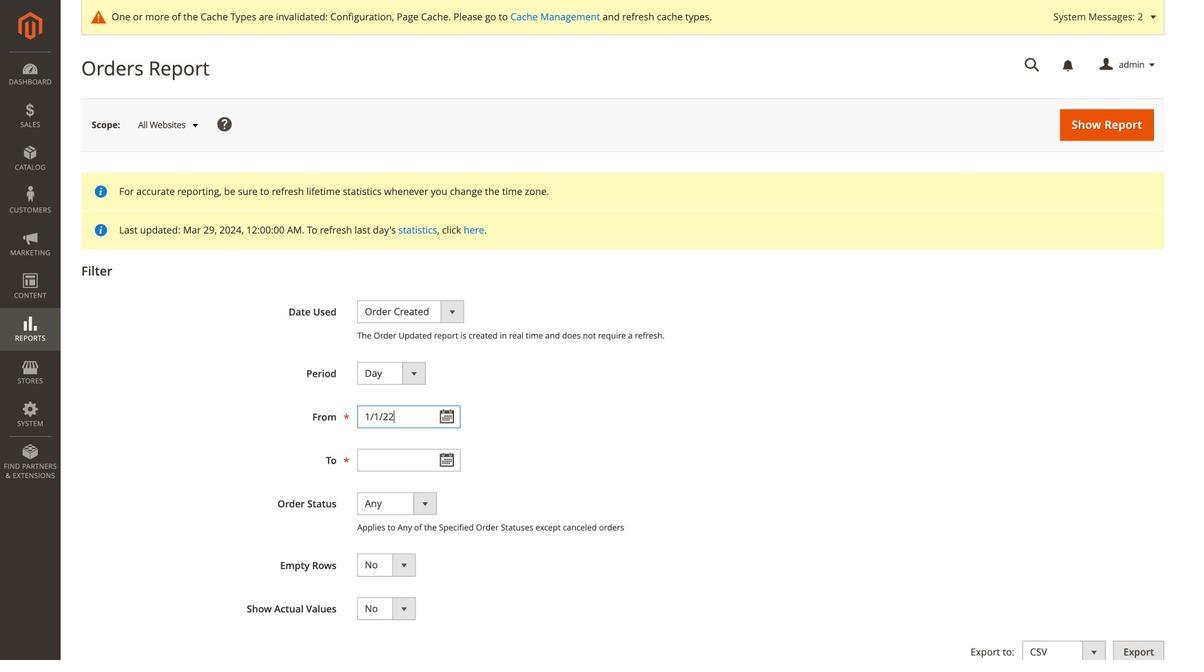 Task type: locate. For each thing, give the bounding box(es) containing it.
magento admin panel image
[[18, 12, 42, 40]]

menu bar
[[0, 52, 61, 487]]

None text field
[[1015, 53, 1049, 77], [357, 405, 461, 428], [357, 449, 461, 472], [1015, 53, 1049, 77], [357, 405, 461, 428], [357, 449, 461, 472]]



